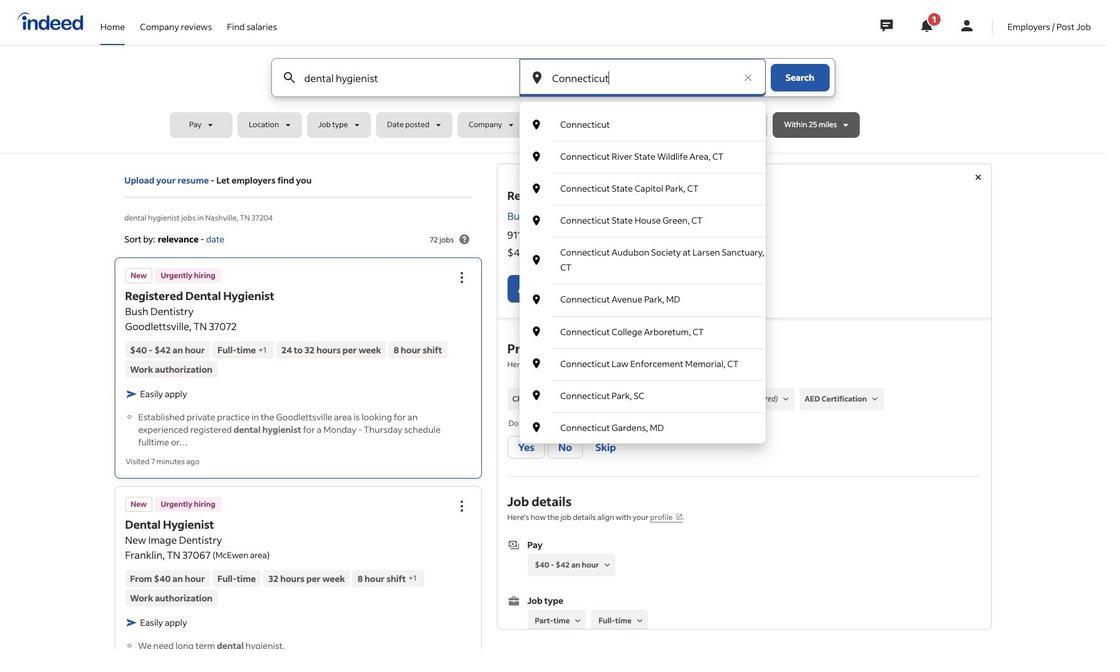 Task type: locate. For each thing, give the bounding box(es) containing it.
help icon image
[[457, 232, 472, 247]]

None search field
[[170, 58, 937, 444]]

0 horizontal spatial missing preference image
[[573, 616, 584, 627]]

missing preference image
[[573, 616, 584, 627], [635, 616, 646, 627]]

1 missing preference image from the left
[[573, 616, 584, 627]]

2 missing qualification image from the left
[[781, 394, 792, 405]]

0 horizontal spatial missing qualification image
[[615, 394, 627, 405]]

missing qualification image
[[615, 394, 627, 405], [781, 394, 792, 405], [870, 394, 881, 405]]

not interested image
[[634, 282, 649, 297]]

job actions for registered dental hygienist is collapsed image
[[454, 271, 469, 286]]

1 missing qualification image from the left
[[615, 394, 627, 405]]

2 horizontal spatial missing qualification image
[[870, 394, 881, 405]]

1 horizontal spatial missing preference image
[[635, 616, 646, 627]]

search suggestions list box
[[520, 109, 766, 444]]

messages unread count 0 image
[[879, 13, 895, 38]]

Edit location text field
[[550, 59, 736, 97]]

2 missing preference image from the left
[[635, 616, 646, 627]]

1 horizontal spatial missing qualification image
[[781, 394, 792, 405]]



Task type: describe. For each thing, give the bounding box(es) containing it.
3 missing qualification image from the left
[[870, 394, 881, 405]]

bush dentistry (opens in a new tab) image
[[579, 211, 589, 221]]

clear location input image
[[742, 71, 755, 84]]

missing preference image
[[602, 560, 613, 571]]

job actions for dental hygienist is collapsed image
[[454, 499, 469, 514]]

save this job image
[[596, 282, 611, 297]]

job preferences (opens in a new window) image
[[676, 514, 683, 521]]

close job details image
[[971, 170, 986, 185]]

profile (opens in a new window) image
[[700, 361, 707, 368]]

search: Job title, keywords, or company text field
[[302, 59, 498, 97]]

account image
[[960, 18, 975, 33]]



Task type: vqa. For each thing, say whether or not it's contained in the screenshot.
2nd MISSING QUALIFICATION icon from left
yes



